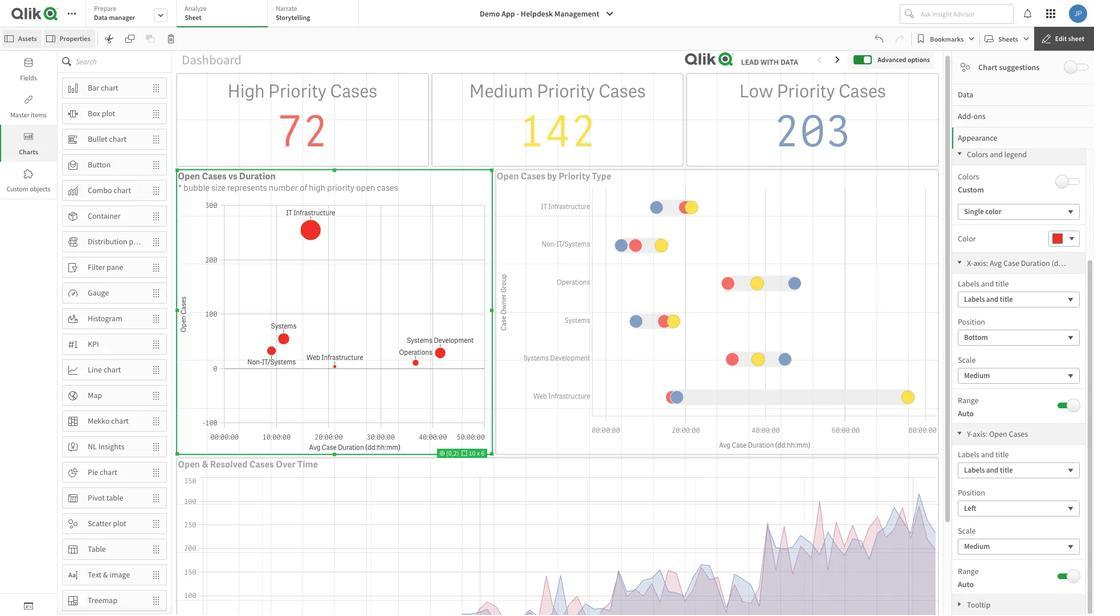 Task type: locate. For each thing, give the bounding box(es) containing it.
4 move image from the top
[[146, 284, 166, 303]]

& for resolved
[[202, 459, 208, 471]]

4 move image from the top
[[146, 232, 166, 252]]

1 auto from the top
[[958, 409, 974, 419]]

1 horizontal spatial data
[[958, 89, 974, 100]]

chart
[[101, 83, 118, 93], [109, 134, 127, 144], [114, 185, 131, 196], [104, 365, 121, 375], [111, 416, 129, 426], [100, 467, 117, 478]]

filter pane
[[88, 262, 123, 273]]

application
[[0, 0, 1094, 616]]

labels and title
[[958, 279, 1009, 289], [958, 450, 1009, 460]]

3 move image from the top
[[146, 155, 166, 175]]

combo
[[88, 185, 112, 196]]

0 horizontal spatial duration
[[239, 170, 276, 182]]

and for open
[[981, 450, 994, 460]]

2 move image from the top
[[146, 130, 166, 149]]

and down 'avg'
[[981, 279, 994, 289]]

1 vertical spatial labels
[[958, 450, 980, 460]]

tab list containing prepare
[[86, 0, 363, 29]]

database image
[[24, 58, 33, 67]]

2 triangle bottom image from the top
[[953, 431, 967, 437]]

plot for box plot
[[102, 108, 115, 119]]

scale
[[958, 355, 976, 365], [958, 526, 976, 536]]

cases
[[377, 182, 398, 194]]

0 vertical spatial &
[[202, 459, 208, 471]]

6 move image from the top
[[146, 309, 166, 329]]

application containing 72
[[0, 0, 1094, 616]]

and down 'y-axis: open cases'
[[981, 450, 994, 460]]

vs
[[228, 170, 237, 182]]

scatter plot
[[88, 519, 126, 529]]

open right y-
[[990, 429, 1008, 439]]

duration right case
[[1021, 258, 1050, 268]]

labels down y-
[[958, 450, 980, 460]]

1 vertical spatial data
[[958, 89, 974, 100]]

0 vertical spatial range
[[958, 396, 979, 406]]

triangle bottom image
[[953, 260, 967, 266]]

0 vertical spatial data
[[94, 13, 108, 22]]

priority for 142
[[537, 80, 595, 103]]

move image for bar chart
[[146, 78, 166, 98]]

13 move image from the top
[[146, 591, 166, 611]]

2 auto from the top
[[958, 580, 974, 590]]

labels down the x-
[[958, 279, 980, 289]]

1 triangle bottom image from the top
[[953, 151, 967, 157]]

range auto up y-
[[958, 396, 979, 419]]

container
[[88, 211, 121, 221]]

open cases by priority type
[[497, 170, 611, 182]]

0 horizontal spatial custom
[[7, 185, 28, 193]]

scale for x-axis: avg case duration (dd:hh:mm)
[[958, 355, 976, 365]]

open for open cases by priority type
[[497, 170, 519, 182]]

move image for nl insights
[[146, 437, 166, 457]]

(0,2)
[[445, 449, 462, 458]]

7 move image from the top
[[146, 540, 166, 559]]

data down prepare
[[94, 13, 108, 22]]

2 scale from the top
[[958, 526, 976, 536]]

data inside prepare data manager
[[94, 13, 108, 22]]

pane
[[107, 262, 123, 273]]

narrate storytelling
[[276, 4, 310, 22]]

suggestions
[[999, 62, 1040, 72]]

2 vertical spatial and
[[981, 450, 994, 460]]

custom
[[7, 185, 28, 193], [958, 185, 984, 195]]

chart right mekko
[[111, 416, 129, 426]]

helpdesk
[[521, 9, 553, 19]]

cut image
[[105, 34, 114, 43]]

0 vertical spatial auto
[[958, 409, 974, 419]]

chart right bar
[[101, 83, 118, 93]]

tab list
[[86, 0, 363, 29]]

1 vertical spatial position
[[958, 488, 986, 498]]

10
[[469, 449, 476, 458]]

& right the text on the left bottom of the page
[[103, 570, 108, 580]]

title for open
[[996, 450, 1009, 460]]

1 horizontal spatial custom
[[958, 185, 984, 195]]

duration right vs
[[239, 170, 276, 182]]

2 labels from the top
[[958, 450, 980, 460]]

2 range auto from the top
[[958, 567, 979, 590]]

8 move image from the top
[[146, 566, 166, 585]]

1 vertical spatial plot
[[129, 237, 142, 247]]

assets button
[[2, 30, 41, 48]]

1 vertical spatial title
[[996, 450, 1009, 460]]

0 vertical spatial labels
[[958, 279, 980, 289]]

add-
[[958, 111, 974, 121]]

0 vertical spatial duration
[[239, 170, 276, 182]]

10 move image from the top
[[146, 412, 166, 431]]

1 labels from the top
[[958, 279, 980, 289]]

storytelling
[[276, 13, 310, 22]]

10 x 6
[[467, 449, 485, 458]]

Search text field
[[76, 51, 172, 72]]

appearance
[[958, 133, 998, 143]]

priority inside low priority cases 203
[[777, 80, 835, 103]]

8 move image from the top
[[146, 361, 166, 380]]

0 horizontal spatial data
[[94, 13, 108, 22]]

move image for mekko chart
[[146, 412, 166, 431]]

cases inside high priority cases 72
[[330, 80, 378, 103]]

labels
[[958, 279, 980, 289], [958, 450, 980, 460]]

labels and title for avg
[[958, 279, 1009, 289]]

9 move image from the top
[[146, 386, 166, 406]]

colors custom
[[958, 172, 984, 195]]

2 range from the top
[[958, 567, 979, 577]]

range
[[958, 396, 979, 406], [958, 567, 979, 577]]

nl
[[88, 442, 97, 452]]

0 vertical spatial title
[[996, 279, 1009, 289]]

Ask Insight Advisor text field
[[919, 5, 1014, 23]]

custom down puzzle image
[[7, 185, 28, 193]]

range auto
[[958, 396, 979, 419], [958, 567, 979, 590]]

x-
[[967, 258, 974, 268]]

custom down colors and legend
[[958, 185, 984, 195]]

0 vertical spatial axis:
[[974, 258, 989, 268]]

chart for pie chart
[[100, 467, 117, 478]]

type
[[592, 170, 611, 182]]

scale for y-axis: open cases
[[958, 526, 976, 536]]

box
[[88, 108, 100, 119]]

data
[[94, 13, 108, 22], [958, 89, 974, 100]]

chart
[[979, 62, 998, 72]]

fields button
[[0, 51, 57, 88]]

0 vertical spatial plot
[[102, 108, 115, 119]]

charts button
[[0, 125, 57, 162]]

colors down colors and legend
[[958, 172, 980, 182]]

plot right the box
[[102, 108, 115, 119]]

duration inside open cases vs duration * bubble size represents number of high priority open cases
[[239, 170, 276, 182]]

auto up y-
[[958, 409, 974, 419]]

add-ons
[[958, 111, 986, 121]]

1 range auto from the top
[[958, 396, 979, 419]]

1 vertical spatial triangle bottom image
[[953, 431, 967, 437]]

1 vertical spatial and
[[981, 279, 994, 289]]

1 labels and title from the top
[[958, 279, 1009, 289]]

0 vertical spatial triangle bottom image
[[953, 151, 967, 157]]

labels and title down y-
[[958, 450, 1009, 460]]

chart right pie
[[100, 467, 117, 478]]

move image for kpi
[[146, 335, 166, 354]]

1 horizontal spatial duration
[[1021, 258, 1050, 268]]

plot right scatter
[[113, 519, 126, 529]]

0 vertical spatial labels and title
[[958, 279, 1009, 289]]

0 vertical spatial scale
[[958, 355, 976, 365]]

7 move image from the top
[[146, 335, 166, 354]]

axis: for x-
[[974, 258, 989, 268]]

open
[[356, 182, 375, 194]]

priority inside high priority cases 72
[[268, 80, 327, 103]]

move image for treemap
[[146, 591, 166, 611]]

colors inside colors custom
[[958, 172, 980, 182]]

3 move image from the top
[[146, 207, 166, 226]]

plot for scatter plot
[[113, 519, 126, 529]]

1 range from the top
[[958, 396, 979, 406]]

2 position from the top
[[958, 488, 986, 498]]

auto
[[958, 409, 974, 419], [958, 580, 974, 590]]

puzzle image
[[24, 169, 33, 178]]

tab list inside application
[[86, 0, 363, 29]]

duration
[[239, 170, 276, 182], [1021, 258, 1050, 268]]

chart right bullet
[[109, 134, 127, 144]]

1 vertical spatial colors
[[958, 172, 980, 182]]

11 move image from the top
[[146, 437, 166, 457]]

labels and title for open
[[958, 450, 1009, 460]]

2 labels and title from the top
[[958, 450, 1009, 460]]

move image
[[146, 78, 166, 98], [146, 130, 166, 149], [146, 155, 166, 175], [146, 284, 166, 303], [146, 463, 166, 483], [146, 514, 166, 534], [146, 540, 166, 559], [146, 566, 166, 585]]

open left by
[[497, 170, 519, 182]]

& left 'resolved' at bottom left
[[202, 459, 208, 471]]

title for avg
[[996, 279, 1009, 289]]

title
[[996, 279, 1009, 289], [996, 450, 1009, 460]]

5 move image from the top
[[146, 258, 166, 277]]

demo
[[480, 9, 500, 19]]

chart right the combo on the left top of page
[[114, 185, 131, 196]]

prepare data manager
[[94, 4, 135, 22]]

1 custom from the left
[[7, 185, 28, 193]]

sheet
[[1069, 34, 1085, 43]]

delete image
[[166, 34, 175, 43]]

move image for box plot
[[146, 104, 166, 123]]

triangle bottom image
[[953, 151, 967, 157], [953, 431, 967, 437]]

colors for colors custom
[[958, 172, 980, 182]]

color
[[958, 234, 976, 244]]

1 vertical spatial auto
[[958, 580, 974, 590]]

priority for 72
[[268, 80, 327, 103]]

1 position from the top
[[958, 317, 986, 327]]

colors down appearance
[[967, 149, 989, 160]]

1 move image from the top
[[146, 78, 166, 98]]

charts
[[19, 148, 38, 156]]

management
[[555, 9, 600, 19]]

table
[[88, 544, 106, 555]]

1 scale from the top
[[958, 355, 976, 365]]

0 horizontal spatial &
[[103, 570, 108, 580]]

open left size
[[178, 170, 200, 182]]

priority inside medium priority cases 142
[[537, 80, 595, 103]]

bullet chart
[[88, 134, 127, 144]]

2 move image from the top
[[146, 181, 166, 200]]

move image for pie chart
[[146, 463, 166, 483]]

0 vertical spatial range auto
[[958, 396, 979, 419]]

chart for combo chart
[[114, 185, 131, 196]]

properties
[[60, 34, 90, 43]]

1 horizontal spatial &
[[202, 459, 208, 471]]

6 move image from the top
[[146, 514, 166, 534]]

cases
[[330, 80, 378, 103], [599, 80, 646, 103], [839, 80, 886, 103], [202, 170, 227, 182], [521, 170, 546, 182], [1009, 429, 1028, 439], [249, 459, 274, 471]]

1 title from the top
[[996, 279, 1009, 289]]

priority
[[268, 80, 327, 103], [537, 80, 595, 103], [777, 80, 835, 103], [559, 170, 590, 182]]

range up y-
[[958, 396, 979, 406]]

1 vertical spatial duration
[[1021, 258, 1050, 268]]

move image
[[146, 104, 166, 123], [146, 181, 166, 200], [146, 207, 166, 226], [146, 232, 166, 252], [146, 258, 166, 277], [146, 309, 166, 329], [146, 335, 166, 354], [146, 361, 166, 380], [146, 386, 166, 406], [146, 412, 166, 431], [146, 437, 166, 457], [146, 489, 166, 508], [146, 591, 166, 611]]

plot right distribution on the left top of page
[[129, 237, 142, 247]]

open inside open cases vs duration * bubble size represents number of high priority open cases
[[178, 170, 200, 182]]

title down 'avg'
[[996, 279, 1009, 289]]

kpi
[[88, 339, 99, 349]]

1 vertical spatial &
[[103, 570, 108, 580]]

1 vertical spatial range auto
[[958, 567, 979, 590]]

12 move image from the top
[[146, 489, 166, 508]]

title down 'y-axis: open cases'
[[996, 450, 1009, 460]]

pivot
[[88, 493, 105, 503]]

open left 'resolved' at bottom left
[[178, 459, 200, 471]]

plot
[[102, 108, 115, 119], [129, 237, 142, 247], [113, 519, 126, 529]]

5 move image from the top
[[146, 463, 166, 483]]

sheet
[[185, 13, 202, 22]]

link image
[[24, 95, 33, 104]]

and left the legend
[[990, 149, 1003, 160]]

represents
[[227, 182, 267, 194]]

0 vertical spatial position
[[958, 317, 986, 327]]

range auto up 'triangle right' 'image'
[[958, 567, 979, 590]]

1 vertical spatial range
[[958, 567, 979, 577]]

1 vertical spatial axis:
[[973, 429, 988, 439]]

app
[[502, 9, 515, 19]]

move image for table
[[146, 540, 166, 559]]

0 vertical spatial colors
[[967, 149, 989, 160]]

triangle bottom image for colors
[[953, 151, 967, 157]]

data up "add-"
[[958, 89, 974, 100]]

move image for histogram
[[146, 309, 166, 329]]

labels for y-
[[958, 450, 980, 460]]

chart right line
[[104, 365, 121, 375]]

2 title from the top
[[996, 450, 1009, 460]]

bookmarks button
[[914, 30, 978, 48]]

bookmarks
[[930, 34, 964, 43]]

labels and title down 'avg'
[[958, 279, 1009, 289]]

fields
[[20, 74, 37, 82]]

time
[[298, 459, 318, 471]]

low
[[740, 80, 774, 103]]

position for y-
[[958, 488, 986, 498]]

1 vertical spatial labels and title
[[958, 450, 1009, 460]]

objects
[[30, 185, 50, 193]]

edit sheet button
[[1034, 27, 1094, 51]]

1 vertical spatial scale
[[958, 526, 976, 536]]

data inside tab
[[958, 89, 974, 100]]

2 vertical spatial plot
[[113, 519, 126, 529]]

open & resolved cases over time
[[178, 459, 318, 471]]

1 move image from the top
[[146, 104, 166, 123]]

auto up 'triangle right' 'image'
[[958, 580, 974, 590]]

range up 'triangle right' 'image'
[[958, 567, 979, 577]]

add-ons tab
[[953, 105, 1094, 127]]



Task type: vqa. For each thing, say whether or not it's contained in the screenshot.
prepare
yes



Task type: describe. For each thing, give the bounding box(es) containing it.
master items button
[[0, 88, 57, 125]]

6
[[481, 449, 485, 458]]

sheets
[[999, 34, 1019, 43]]

narrate
[[276, 4, 297, 13]]

*
[[178, 182, 182, 194]]

gauge
[[88, 288, 109, 298]]

move image for container
[[146, 207, 166, 226]]

high
[[228, 80, 265, 103]]

line chart
[[88, 365, 121, 375]]

cases inside low priority cases 203
[[839, 80, 886, 103]]

move image for combo chart
[[146, 181, 166, 200]]

treemap
[[88, 596, 117, 606]]

2 custom from the left
[[958, 185, 984, 195]]

custom objects button
[[0, 162, 57, 199]]

move image for button
[[146, 155, 166, 175]]

high priority cases 72
[[228, 80, 378, 160]]

and for avg
[[981, 279, 994, 289]]

move image for scatter plot
[[146, 514, 166, 534]]

options
[[908, 55, 930, 64]]

legend
[[1005, 149, 1027, 160]]

variables image
[[24, 602, 33, 611]]

resolved
[[210, 459, 248, 471]]

0 vertical spatial and
[[990, 149, 1003, 160]]

axis: for y-
[[973, 429, 988, 439]]

sheets button
[[983, 30, 1032, 48]]

chart for bar chart
[[101, 83, 118, 93]]

move image for line chart
[[146, 361, 166, 380]]

range auto for y-axis: open cases
[[958, 567, 979, 590]]

-
[[517, 9, 519, 19]]

next sheet: performance image
[[834, 55, 843, 64]]

triangle bottom image for y-
[[953, 431, 967, 437]]

of
[[300, 182, 307, 194]]

filter
[[88, 262, 105, 273]]

master
[[10, 111, 29, 119]]

avg
[[990, 258, 1002, 268]]

open for open cases vs duration * bubble size represents number of high priority open cases
[[178, 170, 200, 182]]

range for x-axis: avg case duration (dd:hh:mm)
[[958, 396, 979, 406]]

colors and legend
[[967, 149, 1027, 160]]

size
[[211, 182, 226, 194]]

position for x-
[[958, 317, 986, 327]]

cases inside medium priority cases 142
[[599, 80, 646, 103]]

labels for x-
[[958, 279, 980, 289]]

move image for text & image
[[146, 566, 166, 585]]

james peterson image
[[1069, 5, 1088, 23]]

auto for x-axis: avg case duration (dd:hh:mm)
[[958, 409, 974, 419]]

box plot
[[88, 108, 115, 119]]

203
[[774, 103, 852, 160]]

edit
[[1056, 34, 1067, 43]]

chart for line chart
[[104, 365, 121, 375]]

range auto for x-axis: avg case duration (dd:hh:mm)
[[958, 396, 979, 419]]

manager
[[109, 13, 135, 22]]

72
[[277, 103, 328, 160]]

move image for pivot table
[[146, 489, 166, 508]]

range for y-axis: open cases
[[958, 567, 979, 577]]

chart for mekko chart
[[111, 416, 129, 426]]

object image
[[24, 132, 33, 141]]

bar chart
[[88, 83, 118, 93]]

copy image
[[125, 34, 134, 43]]

distribution plot
[[88, 237, 142, 247]]

undo image
[[875, 34, 884, 43]]

move image for gauge
[[146, 284, 166, 303]]

cases inside open cases vs duration * bubble size represents number of high priority open cases
[[202, 170, 227, 182]]

number
[[269, 182, 298, 194]]

low priority cases 203
[[740, 80, 886, 160]]

line
[[88, 365, 102, 375]]

x-axis: avg case duration (dd:hh:mm)
[[967, 258, 1092, 268]]

appearance tab
[[953, 127, 1094, 149]]

(dd:hh:mm)
[[1052, 258, 1092, 268]]

tooltip
[[967, 600, 991, 611]]

& for image
[[103, 570, 108, 580]]

custom inside button
[[7, 185, 28, 193]]

auto for y-axis: open cases
[[958, 580, 974, 590]]

y-
[[967, 429, 973, 439]]

advanced options
[[878, 55, 930, 64]]

image
[[110, 570, 130, 580]]

table
[[106, 493, 123, 503]]

advanced
[[878, 55, 907, 64]]

nl insights
[[88, 442, 125, 452]]

analyze sheet
[[185, 4, 207, 22]]

text & image
[[88, 570, 130, 580]]

chart for bullet chart
[[109, 134, 127, 144]]

triangle right image
[[953, 602, 967, 608]]

case
[[1004, 258, 1020, 268]]

data tab
[[953, 84, 1094, 105]]

plot for distribution plot
[[129, 237, 142, 247]]

combo chart
[[88, 185, 131, 196]]

pie
[[88, 467, 98, 478]]

move image for distribution plot
[[146, 232, 166, 252]]

medium priority cases 142
[[469, 80, 646, 160]]

move image for map
[[146, 386, 166, 406]]

medium
[[469, 80, 533, 103]]

master items
[[10, 111, 47, 119]]

pivot table
[[88, 493, 123, 503]]

by
[[547, 170, 557, 182]]

edit sheet
[[1056, 34, 1085, 43]]

x
[[477, 449, 480, 458]]

distribution
[[88, 237, 127, 247]]

bubble
[[184, 182, 210, 194]]

prepare
[[94, 4, 116, 13]]

demo app - helpdesk management button
[[473, 5, 621, 23]]

analyze
[[185, 4, 207, 13]]

colors for colors and legend
[[967, 149, 989, 160]]

properties button
[[44, 30, 95, 48]]

mekko chart
[[88, 416, 129, 426]]

scatter chart image
[[961, 63, 970, 72]]

open cases vs duration * bubble size represents number of high priority open cases
[[178, 170, 398, 194]]

high
[[309, 182, 326, 194]]

scatter
[[88, 519, 111, 529]]

assets
[[18, 34, 37, 43]]

142
[[519, 103, 597, 160]]

over
[[276, 459, 296, 471]]

priority for 203
[[777, 80, 835, 103]]

bullet
[[88, 134, 107, 144]]

move image for bullet chart
[[146, 130, 166, 149]]

chart suggestions
[[979, 62, 1040, 72]]

move image for filter pane
[[146, 258, 166, 277]]

open for open & resolved cases over time
[[178, 459, 200, 471]]

text
[[88, 570, 102, 580]]



